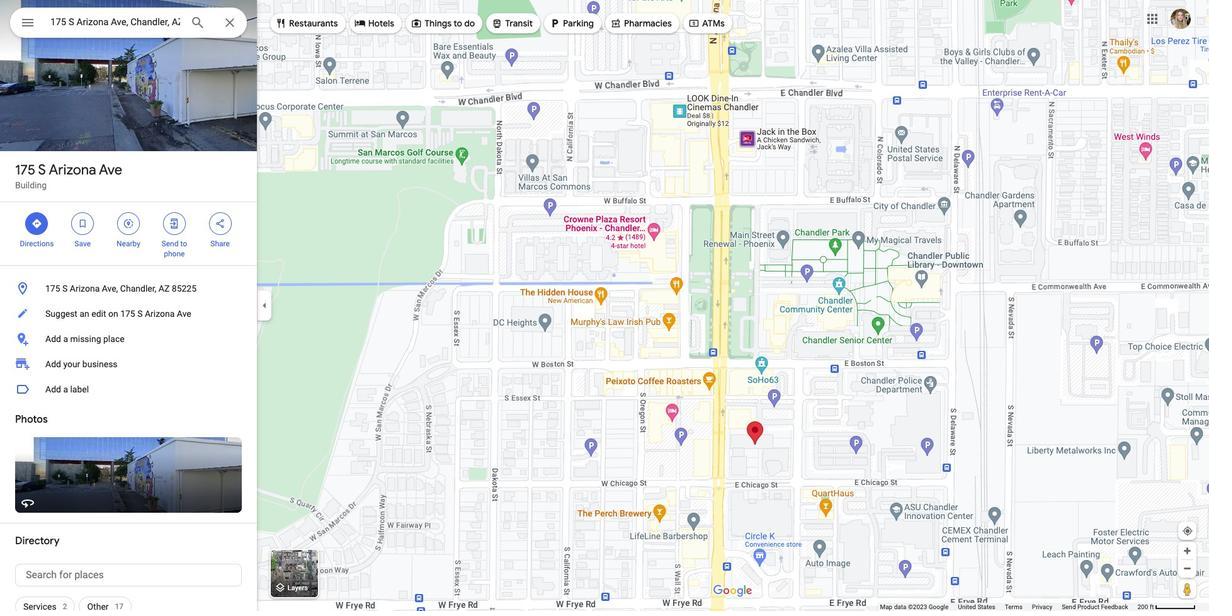 Task type: locate. For each thing, give the bounding box(es) containing it.
1 horizontal spatial 175
[[45, 284, 60, 294]]

0 horizontal spatial to
[[180, 239, 187, 248]]

add for add a missing place
[[45, 334, 61, 344]]

175
[[15, 161, 35, 179], [45, 284, 60, 294], [120, 309, 135, 319]]

edit
[[91, 309, 106, 319]]


[[411, 16, 422, 30]]

do
[[465, 18, 475, 29]]

map
[[881, 604, 893, 611]]

s inside 175 s arizona ave building
[[38, 161, 46, 179]]

175 up "suggest"
[[45, 284, 60, 294]]


[[689, 16, 700, 30]]

a left 'missing' on the bottom of the page
[[63, 334, 68, 344]]

footer containing map data ©2023 google
[[881, 603, 1138, 611]]

1 horizontal spatial ave
[[177, 309, 191, 319]]

business
[[82, 359, 118, 369]]

to inside  things to do
[[454, 18, 463, 29]]

show your location image
[[1183, 526, 1194, 537]]

add left your
[[45, 359, 61, 369]]

1 vertical spatial 175
[[45, 284, 60, 294]]

send inside send product feedback button
[[1063, 604, 1077, 611]]

0 horizontal spatial 175
[[15, 161, 35, 179]]

add inside 'link'
[[45, 359, 61, 369]]

 button
[[10, 8, 45, 40]]

s down chandler,
[[137, 309, 143, 319]]

send up phone
[[162, 239, 179, 248]]

product
[[1078, 604, 1100, 611]]

s up "suggest"
[[62, 284, 68, 294]]

phone
[[164, 250, 185, 258]]

parking
[[563, 18, 594, 29]]


[[77, 217, 88, 231]]

pharmacies
[[624, 18, 672, 29]]

175 up "building"
[[15, 161, 35, 179]]

1 add from the top
[[45, 334, 61, 344]]

suggest an edit on 175 s arizona ave button
[[0, 301, 257, 326]]

200 ft button
[[1138, 604, 1197, 611]]

things
[[425, 18, 452, 29]]

a left label
[[63, 384, 68, 394]]

0 vertical spatial a
[[63, 334, 68, 344]]

0 horizontal spatial ave
[[99, 161, 122, 179]]

arizona left ave,
[[70, 284, 100, 294]]

3 add from the top
[[45, 384, 61, 394]]

175 inside 175 s arizona ave building
[[15, 161, 35, 179]]


[[550, 16, 561, 30]]

None text field
[[15, 564, 242, 587]]


[[355, 16, 366, 30]]

 parking
[[550, 16, 594, 30]]

s inside suggest an edit on 175 s arizona ave button
[[137, 309, 143, 319]]

175 s arizona ave, chandler, az 85225
[[45, 284, 197, 294]]

arizona
[[49, 161, 96, 179], [70, 284, 100, 294], [145, 309, 175, 319]]

restaurants
[[289, 18, 338, 29]]

united states button
[[959, 603, 996, 611]]

none field inside '175 s arizona ave, chandler, az 85225' field
[[50, 14, 180, 30]]

states
[[978, 604, 996, 611]]

an
[[80, 309, 89, 319]]

to
[[454, 18, 463, 29], [180, 239, 187, 248]]

1 vertical spatial send
[[1063, 604, 1077, 611]]

zoom out image
[[1183, 564, 1193, 573]]

 pharmacies
[[611, 16, 672, 30]]

arizona inside 175 s arizona ave building
[[49, 161, 96, 179]]

1 vertical spatial a
[[63, 384, 68, 394]]

label
[[70, 384, 89, 394]]

send for send product feedback
[[1063, 604, 1077, 611]]

0 horizontal spatial send
[[162, 239, 179, 248]]

0 vertical spatial s
[[38, 161, 46, 179]]

add a label button
[[0, 377, 257, 402]]

ave
[[99, 161, 122, 179], [177, 309, 191, 319]]

footer
[[881, 603, 1138, 611]]

united states
[[959, 604, 996, 611]]

1 vertical spatial to
[[180, 239, 187, 248]]

s
[[38, 161, 46, 179], [62, 284, 68, 294], [137, 309, 143, 319]]

send inside the send to phone
[[162, 239, 179, 248]]

2 vertical spatial add
[[45, 384, 61, 394]]

0 vertical spatial to
[[454, 18, 463, 29]]

0 vertical spatial add
[[45, 334, 61, 344]]

1 horizontal spatial to
[[454, 18, 463, 29]]

1 vertical spatial ave
[[177, 309, 191, 319]]

directory
[[15, 535, 60, 548]]

0 vertical spatial arizona
[[49, 161, 96, 179]]

az
[[159, 284, 170, 294]]

2 vertical spatial s
[[137, 309, 143, 319]]

175 s arizona ave building
[[15, 161, 122, 190]]

1 vertical spatial s
[[62, 284, 68, 294]]

add
[[45, 334, 61, 344], [45, 359, 61, 369], [45, 384, 61, 394]]

send
[[162, 239, 179, 248], [1063, 604, 1077, 611]]

s for ave,
[[62, 284, 68, 294]]


[[611, 16, 622, 30]]

None field
[[50, 14, 180, 30]]

s up "building"
[[38, 161, 46, 179]]

1 horizontal spatial send
[[1063, 604, 1077, 611]]

ave,
[[102, 284, 118, 294]]

to left do
[[454, 18, 463, 29]]

save
[[75, 239, 91, 248]]

2 vertical spatial arizona
[[145, 309, 175, 319]]

1 vertical spatial add
[[45, 359, 61, 369]]

 atms
[[689, 16, 725, 30]]

send left product
[[1063, 604, 1077, 611]]

arizona up 
[[49, 161, 96, 179]]

s inside 175 s arizona ave, chandler, az 85225 button
[[62, 284, 68, 294]]

1 a from the top
[[63, 334, 68, 344]]

0 vertical spatial ave
[[99, 161, 122, 179]]

1 vertical spatial arizona
[[70, 284, 100, 294]]

2 horizontal spatial 175
[[120, 309, 135, 319]]

add left label
[[45, 384, 61, 394]]

terms
[[1006, 604, 1023, 611]]

0 horizontal spatial s
[[38, 161, 46, 179]]

on
[[108, 309, 118, 319]]

add down "suggest"
[[45, 334, 61, 344]]

2 add from the top
[[45, 359, 61, 369]]

send product feedback button
[[1063, 603, 1129, 611]]

 hotels
[[355, 16, 395, 30]]

1 horizontal spatial s
[[62, 284, 68, 294]]

2 a from the top
[[63, 384, 68, 394]]

ave inside 175 s arizona ave building
[[99, 161, 122, 179]]

a
[[63, 334, 68, 344], [63, 384, 68, 394]]

0 vertical spatial 175
[[15, 161, 35, 179]]

2 horizontal spatial s
[[137, 309, 143, 319]]

to up phone
[[180, 239, 187, 248]]

200
[[1138, 604, 1149, 611]]

a for missing
[[63, 334, 68, 344]]

data
[[895, 604, 907, 611]]

arizona down the az
[[145, 309, 175, 319]]

175 right on
[[120, 309, 135, 319]]

175 s arizona ave, chandler, az 85225 button
[[0, 276, 257, 301]]

0 vertical spatial send
[[162, 239, 179, 248]]


[[275, 16, 287, 30]]



Task type: vqa. For each thing, say whether or not it's contained in the screenshot.
second the bag: from left
no



Task type: describe. For each thing, give the bounding box(es) containing it.
footer inside google maps element
[[881, 603, 1138, 611]]

suggest
[[45, 309, 77, 319]]

suggest an edit on 175 s arizona ave
[[45, 309, 191, 319]]

layers
[[288, 584, 308, 593]]


[[31, 217, 42, 231]]

85225
[[172, 284, 197, 294]]

google
[[929, 604, 949, 611]]

a for label
[[63, 384, 68, 394]]

to inside the send to phone
[[180, 239, 187, 248]]

map data ©2023 google
[[881, 604, 949, 611]]

none text field inside 175 s arizona ave main content
[[15, 564, 242, 587]]

175 for ave
[[15, 161, 35, 179]]

privacy button
[[1033, 603, 1053, 611]]

send for send to phone
[[162, 239, 179, 248]]

share
[[211, 239, 230, 248]]

arizona for ave
[[49, 161, 96, 179]]

 search field
[[10, 8, 247, 40]]

zoom in image
[[1183, 546, 1193, 556]]

your
[[63, 359, 80, 369]]

photos
[[15, 413, 48, 426]]

terms button
[[1006, 603, 1023, 611]]

place
[[103, 334, 125, 344]]

2 vertical spatial 175
[[120, 309, 135, 319]]

nearby
[[117, 239, 140, 248]]


[[215, 217, 226, 231]]


[[20, 14, 35, 32]]

atms
[[703, 18, 725, 29]]

actions for 175 s arizona ave region
[[0, 202, 257, 265]]

hotels
[[368, 18, 395, 29]]

show street view coverage image
[[1179, 580, 1197, 599]]

send product feedback
[[1063, 604, 1129, 611]]

ft
[[1150, 604, 1155, 611]]


[[123, 217, 134, 231]]


[[492, 16, 503, 30]]


[[169, 217, 180, 231]]

175 for ave,
[[45, 284, 60, 294]]

add for add your business
[[45, 359, 61, 369]]

collapse side panel image
[[258, 299, 272, 313]]

chandler,
[[120, 284, 156, 294]]

 restaurants
[[275, 16, 338, 30]]

send to phone
[[162, 239, 187, 258]]

s for ave
[[38, 161, 46, 179]]

google maps element
[[0, 0, 1210, 611]]

 things to do
[[411, 16, 475, 30]]

missing
[[70, 334, 101, 344]]

united
[[959, 604, 977, 611]]

building
[[15, 180, 47, 190]]

add for add a label
[[45, 384, 61, 394]]

feedback
[[1102, 604, 1129, 611]]

add a label
[[45, 384, 89, 394]]

200 ft
[[1138, 604, 1155, 611]]

transit
[[506, 18, 533, 29]]

arizona for ave,
[[70, 284, 100, 294]]

 transit
[[492, 16, 533, 30]]

175 S Arizona Ave, Chandler, AZ 85225 field
[[10, 8, 247, 38]]

175 s arizona ave main content
[[0, 0, 257, 611]]

add your business
[[45, 359, 118, 369]]

add a missing place
[[45, 334, 125, 344]]

©2023
[[909, 604, 928, 611]]

ave inside button
[[177, 309, 191, 319]]

privacy
[[1033, 604, 1053, 611]]

add a missing place button
[[0, 326, 257, 352]]

google account: michelle dermenjian  
(michelle.dermenjian@adept.ai) image
[[1171, 9, 1192, 29]]

directions
[[20, 239, 54, 248]]

add your business link
[[0, 352, 257, 377]]



